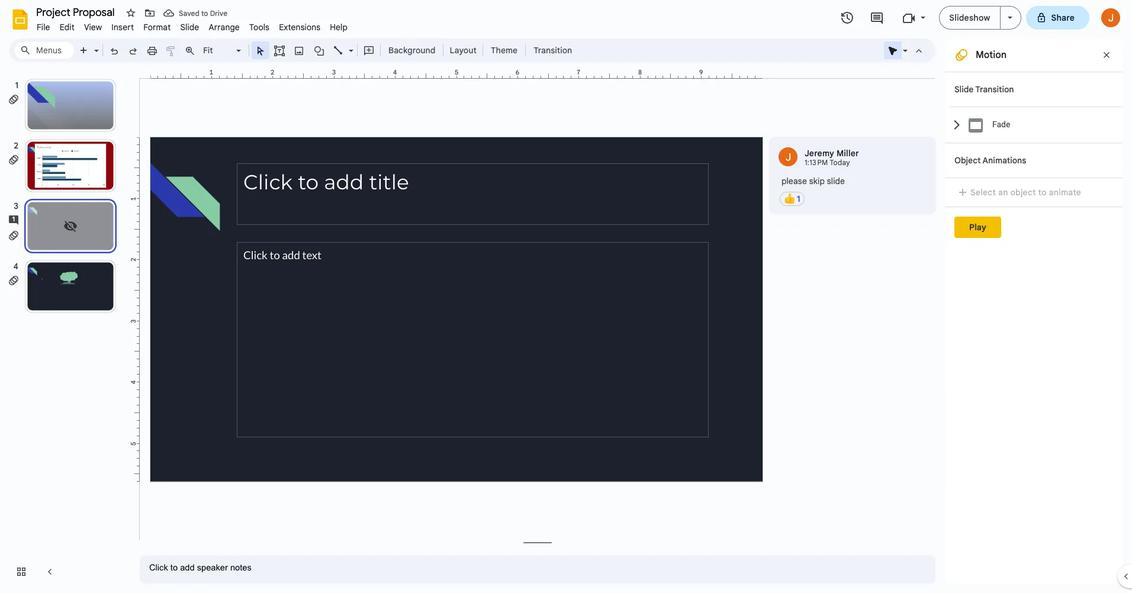 Task type: vqa. For each thing, say whether or not it's contained in the screenshot.
and
no



Task type: locate. For each thing, give the bounding box(es) containing it.
live pointer settings image
[[900, 43, 908, 47]]

animate
[[1049, 187, 1081, 198]]

0 vertical spatial transition
[[534, 45, 572, 56]]

slide menu item
[[176, 20, 204, 34]]

share
[[1051, 12, 1075, 23]]

slide for slide
[[180, 22, 199, 33]]

👍 1
[[784, 193, 800, 204]]

transition right theme
[[534, 45, 572, 56]]

arrange
[[209, 22, 240, 33]]

0 vertical spatial slide
[[180, 22, 199, 33]]

tools menu item
[[244, 20, 274, 34]]

an
[[998, 187, 1008, 198]]

slide
[[180, 22, 199, 33], [954, 84, 974, 95]]

theme button
[[485, 41, 523, 59]]

0 horizontal spatial to
[[201, 9, 208, 17]]

navigation
[[0, 67, 130, 593]]

fade
[[992, 120, 1010, 129]]

1 horizontal spatial transition
[[975, 84, 1014, 95]]

help
[[330, 22, 348, 33]]

1
[[797, 194, 800, 204]]

arrange menu item
[[204, 20, 244, 34]]

jeremy miller 1:13 pm today
[[805, 148, 859, 167]]

slide inside motion section
[[954, 84, 974, 95]]

transition down motion
[[975, 84, 1014, 95]]

file
[[37, 22, 50, 33]]

navigation inside motion application
[[0, 67, 130, 593]]

layout
[[450, 45, 477, 56]]

0 horizontal spatial slide
[[180, 22, 199, 33]]

slide inside menu item
[[180, 22, 199, 33]]

to
[[201, 9, 208, 17], [1038, 187, 1047, 198]]

to right object
[[1038, 187, 1047, 198]]

1 vertical spatial to
[[1038, 187, 1047, 198]]

0 vertical spatial to
[[201, 9, 208, 17]]

saved to drive button
[[160, 5, 230, 21]]

fade tab
[[950, 107, 1123, 143]]

to inside saved to drive button
[[201, 9, 208, 17]]

file menu item
[[32, 20, 55, 34]]

Menus field
[[15, 42, 74, 59]]

menu bar
[[32, 15, 352, 35]]

1 horizontal spatial slide
[[954, 84, 974, 95]]

today
[[830, 158, 850, 167]]

menu bar banner
[[0, 0, 1132, 593]]

background button
[[383, 41, 441, 59]]

format
[[143, 22, 171, 33]]

presentation options image
[[1007, 17, 1012, 19]]

slideshow
[[949, 12, 990, 23]]

theme
[[491, 45, 518, 56]]

Zoom text field
[[201, 42, 234, 59]]

animations
[[983, 155, 1026, 166]]

0 horizontal spatial transition
[[534, 45, 572, 56]]

to left drive
[[201, 9, 208, 17]]

transition
[[534, 45, 572, 56], [975, 84, 1014, 95]]

transition inside button
[[534, 45, 572, 56]]

1 vertical spatial transition
[[975, 84, 1014, 95]]

jeremy miller image
[[779, 147, 798, 166]]

extensions menu item
[[274, 20, 325, 34]]

edit
[[60, 22, 75, 33]]

1 horizontal spatial to
[[1038, 187, 1047, 198]]

1 vertical spatial slide
[[954, 84, 974, 95]]

object
[[954, 155, 981, 166]]

slideshow button
[[939, 6, 1000, 30]]

main toolbar
[[73, 41, 578, 59]]

new slide with layout image
[[91, 43, 99, 47]]

menu bar containing file
[[32, 15, 352, 35]]



Task type: describe. For each thing, give the bounding box(es) containing it.
menu bar inside menu bar banner
[[32, 15, 352, 35]]

select
[[970, 187, 996, 198]]

drive
[[210, 9, 227, 17]]

select an object to animate
[[970, 187, 1081, 198]]

view
[[84, 22, 102, 33]]

play button
[[954, 217, 1001, 238]]

please skip slide
[[782, 176, 845, 186]]

Rename text field
[[32, 5, 121, 19]]

transition inside motion section
[[975, 84, 1014, 95]]

motion
[[976, 49, 1007, 61]]

layout button
[[446, 41, 480, 59]]

insert
[[111, 22, 134, 33]]

saved
[[179, 9, 199, 17]]

slide
[[827, 176, 845, 186]]

object
[[1010, 187, 1036, 198]]

mode and view toolbar
[[883, 38, 928, 62]]

motion application
[[0, 0, 1132, 593]]

slide transition
[[954, 84, 1014, 95]]

shape image
[[312, 42, 326, 59]]

format menu item
[[139, 20, 176, 34]]

motion section
[[945, 38, 1123, 584]]

tools
[[249, 22, 269, 33]]

Star checkbox
[[123, 5, 139, 21]]

select line image
[[346, 43, 353, 47]]

more options... image
[[912, 149, 920, 164]]

please
[[782, 176, 807, 186]]

view menu item
[[79, 20, 107, 34]]

select an object to animate button
[[954, 185, 1089, 200]]

to inside select an object to animate button
[[1038, 187, 1047, 198]]

saved to drive
[[179, 9, 227, 17]]

1:13 pm
[[805, 158, 828, 167]]

👍 list
[[769, 137, 936, 214]]

insert image image
[[292, 42, 306, 59]]

slide for slide transition
[[954, 84, 974, 95]]

extensions
[[279, 22, 320, 33]]

Zoom field
[[200, 42, 246, 59]]

background
[[388, 45, 435, 56]]

insert menu item
[[107, 20, 139, 34]]

help menu item
[[325, 20, 352, 34]]

👍
[[784, 193, 796, 204]]

jeremy
[[805, 148, 834, 159]]

object animations
[[954, 155, 1026, 166]]

transition button
[[528, 41, 577, 59]]

edit menu item
[[55, 20, 79, 34]]

play
[[969, 222, 986, 233]]

skip
[[809, 176, 825, 186]]

share button
[[1026, 6, 1089, 30]]

miller
[[837, 148, 859, 159]]



